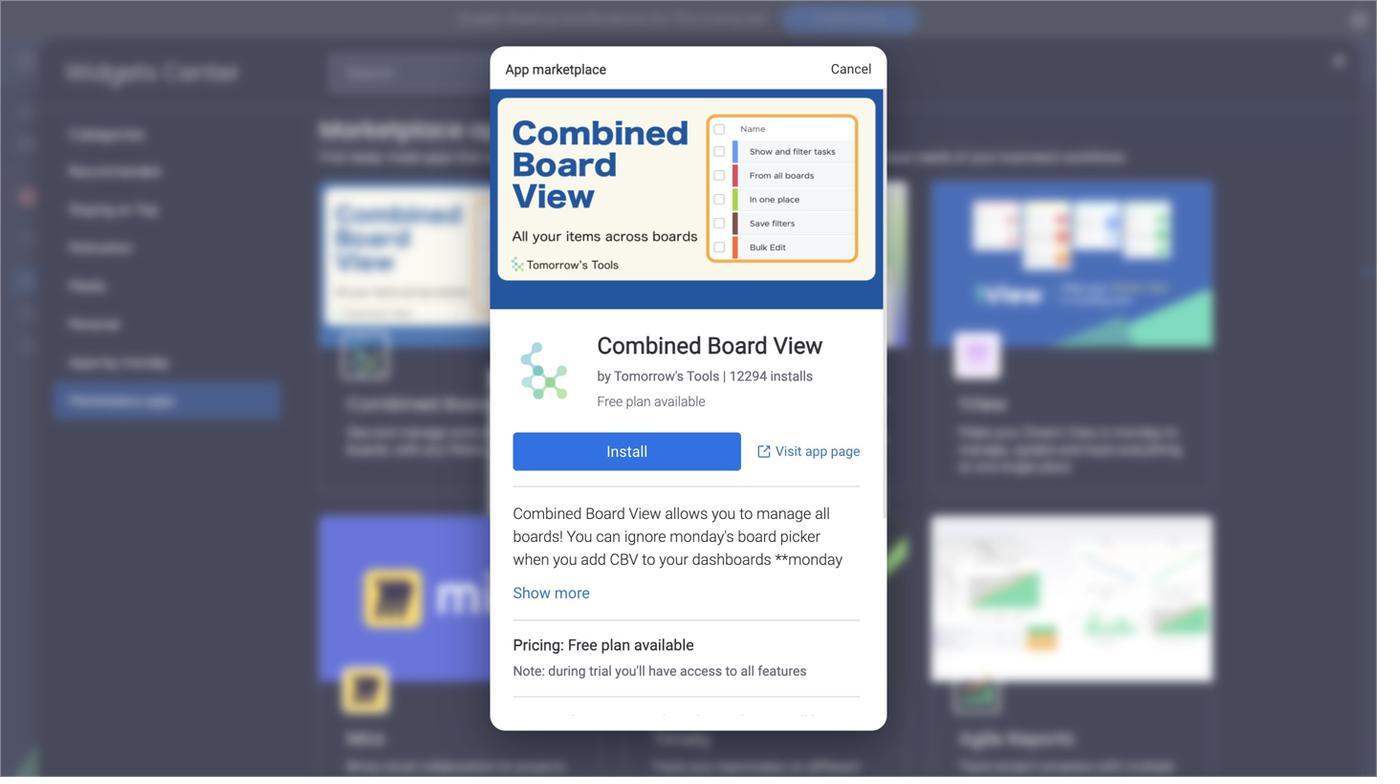 Task type: describe. For each thing, give the bounding box(es) containing it.
lottie animation element
[[0, 585, 244, 778]]

apps
[[69, 355, 100, 371]]

personal option
[[54, 305, 280, 344]]

0 horizontal spatial asset
[[86, 274, 118, 290]]

track
[[1085, 442, 1115, 458]]

marketplace apps inside "option"
[[69, 393, 175, 409]]

teammates
[[719, 759, 786, 776]]

staying
[[69, 201, 114, 218]]

dapulse close image
[[1352, 11, 1368, 31]]

at
[[960, 459, 972, 475]]

reports inside analytics & reports create charts and reports with ease. get advanced analytics for unlimited monday.com boards.
[[757, 392, 824, 417]]

package
[[427, 145, 477, 161]]

person
[[653, 230, 694, 247]]

home option
[[11, 96, 233, 126]]

view inside 'combined board view see and manage work across all boards, with any filters you choose'
[[501, 392, 543, 417]]

of inside learn more about this package of templates here: https://youtu.be/9x6_kyyrn_e see more
[[481, 145, 493, 161]]

your inside 1view make your dream view in monday to manage, update and track everything at one single place
[[995, 424, 1021, 441]]

main table button
[[290, 172, 397, 203]]

charts
[[697, 424, 735, 441]]

creative assets
[[44, 188, 151, 206]]

combined board view see and manage work across all boards, with any filters you choose
[[347, 392, 555, 458]]

team
[[412, 179, 444, 196]]

enable for enable desktop notifications on this computer
[[459, 11, 502, 28]]

monday.com inside marketplace apps find ready-made apps that expand the capabilities of your monday.com platform and fit the unique needs of your business's workflows
[[671, 149, 749, 165]]

boards.
[[734, 459, 778, 475]]

reports
[[764, 424, 807, 441]]

activity
[[1126, 112, 1172, 129]]

News Updates field
[[853, 333, 987, 358]]

my work link
[[11, 128, 233, 159]]

apps by monday option
[[54, 344, 280, 382]]

add to favorites image
[[844, 111, 863, 130]]

team workload
[[412, 179, 504, 196]]

online docs
[[705, 179, 777, 196]]

this
[[402, 145, 424, 161]]

add widget button
[[408, 223, 522, 254]]

see plans button
[[309, 47, 401, 76]]

boards,
[[347, 442, 391, 458]]

automate button
[[1180, 172, 1301, 203]]

templates
[[497, 145, 557, 161]]

workload
[[447, 179, 504, 196]]

categories
[[69, 125, 145, 143]]

homepage
[[97, 339, 161, 355]]

filter button
[[711, 223, 802, 254]]

creative requests
[[45, 306, 151, 322]]

filters
[[449, 442, 483, 458]]

1 vertical spatial digital asset management (dam)
[[45, 274, 243, 290]]

public board image for creative requests
[[20, 305, 38, 323]]

recommended
[[69, 163, 160, 179]]

home link
[[11, 96, 233, 126]]

here:
[[560, 145, 590, 161]]

and inside analytics & reports create charts and reports with ease. get advanced analytics for unlimited monday.com boards.
[[738, 424, 760, 441]]

manage,
[[960, 442, 1010, 458]]

1view make your dream view in monday to manage, update and track everything at one single place
[[960, 392, 1182, 475]]

for inside analytics & reports create charts and reports with ease. get advanced analytics for unlimited monday.com boards.
[[797, 442, 814, 458]]

analytics & reports create charts and reports with ease. get advanced analytics for unlimited monday.com boards.
[[654, 392, 873, 475]]

Search in workspace field
[[40, 227, 160, 249]]

more
[[813, 144, 844, 160]]

analytics
[[654, 392, 734, 417]]

whiteboard
[[622, 179, 692, 196]]

platform
[[752, 149, 803, 165]]

widgets
[[65, 56, 157, 89]]

main table
[[320, 179, 383, 196]]

with inside miro bring visual collaboration to projects with miro for monday.com
[[347, 776, 373, 778]]

news updates
[[857, 333, 983, 357]]

to inside miro bring visual collaboration to projects with miro for monday.com
[[500, 759, 513, 776]]

website
[[45, 339, 94, 355]]

dapulse x slim image
[[1334, 54, 1346, 68]]

0 vertical spatial (dam)
[[700, 99, 798, 142]]

0 vertical spatial digital
[[291, 99, 386, 142]]

creative for creative assets
[[44, 188, 103, 206]]

my work option
[[11, 128, 233, 159]]

personal
[[69, 316, 120, 332]]

files view button
[[792, 172, 880, 203]]

docs
[[747, 179, 777, 196]]

work inside 'combined board view see and manage work across all boards, with any filters you choose'
[[450, 424, 479, 441]]

enable desktop notifications on this computer
[[459, 11, 768, 28]]

collaborative whiteboard button
[[518, 172, 692, 203]]

combined
[[347, 392, 440, 417]]

1 vertical spatial management
[[483, 99, 693, 142]]

Word Cloud field
[[313, 333, 426, 358]]

activity button
[[1118, 105, 1208, 136]]

ready-
[[349, 149, 388, 165]]

place
[[1039, 459, 1071, 475]]

Search for a column type search field
[[330, 54, 588, 92]]

track
[[654, 759, 685, 776]]

monday inside option
[[121, 355, 170, 371]]

2 horizontal spatial of
[[955, 149, 968, 165]]

v2 search image
[[540, 228, 554, 249]]

categories heading
[[54, 108, 280, 152]]

invite
[[1251, 112, 1285, 129]]

https://youtu.be/9x6_kyyrn_e
[[593, 145, 777, 161]]

work for my
[[66, 135, 95, 152]]

learn more about this package of templates here: https://youtu.be/9x6_kyyrn_e see more
[[293, 144, 844, 161]]

marketplace apps find ready-made apps that expand the capabilities of your monday.com platform and fit the unique needs of your business's workflows
[[320, 115, 1125, 165]]

time
[[654, 776, 680, 778]]

0 vertical spatial asset
[[394, 99, 475, 142]]

plans
[[361, 53, 392, 69]]

0 horizontal spatial (dam)
[[204, 274, 243, 290]]

unique
[[872, 149, 912, 165]]

motivation option
[[54, 229, 280, 267]]

create
[[654, 424, 694, 441]]

more
[[329, 145, 360, 161]]

analytics
[[741, 442, 794, 458]]

enable now! button
[[783, 5, 919, 34]]

visual
[[382, 759, 415, 776]]

apps inside "option"
[[146, 393, 175, 409]]

see inside learn more about this package of templates here: https://youtu.be/9x6_kyyrn_e see more
[[787, 144, 810, 160]]

home
[[42, 103, 79, 119]]

manage
[[399, 424, 447, 441]]

new asset
[[298, 230, 361, 247]]

1 horizontal spatial of
[[625, 149, 638, 165]]

agile
[[960, 727, 1004, 752]]

1 image
[[1095, 39, 1112, 61]]

marketplace apps option
[[54, 382, 280, 420]]

about
[[364, 145, 398, 161]]

word cloud
[[318, 333, 421, 357]]

lottie animation image
[[0, 585, 244, 778]]

with inside analytics & reports create charts and reports with ease. get advanced analytics for unlimited monday.com boards.
[[810, 424, 836, 441]]

workspace image
[[18, 187, 37, 208]]

requests
[[99, 306, 151, 322]]

and inside 'combined board view see and manage work across all boards, with any filters you choose'
[[373, 424, 396, 441]]

1
[[1297, 112, 1302, 129]]

marketplace inside marketplace apps find ready-made apps that expand the capabilities of your monday.com platform and fit the unique needs of your business's workflows
[[320, 115, 464, 147]]

Search field
[[554, 225, 612, 252]]

0 vertical spatial miro
[[347, 727, 385, 752]]

enable now!
[[814, 11, 887, 27]]

cloud
[[369, 333, 421, 357]]

monday inside 1view make your dream view in monday to manage, update and track everything at one single place
[[1115, 424, 1163, 441]]

your up whiteboard
[[641, 149, 668, 165]]

public board image
[[20, 273, 38, 291]]

any
[[424, 442, 445, 458]]



Task type: locate. For each thing, give the bounding box(es) containing it.
1 vertical spatial (dam)
[[204, 274, 243, 290]]

on left top
[[118, 201, 133, 218]]

zones.
[[684, 776, 722, 778]]

view up 'all'
[[501, 392, 543, 417]]

this
[[673, 11, 699, 28]]

find
[[320, 149, 345, 165]]

2 enable from the left
[[814, 11, 854, 27]]

make
[[960, 424, 992, 441]]

your left business's
[[971, 149, 998, 165]]

2 horizontal spatial work
[[450, 424, 479, 441]]

and inside 1view make your dream view in monday to manage, update and track everything at one single place
[[1059, 442, 1082, 458]]

1 horizontal spatial enable
[[814, 11, 854, 27]]

dialog
[[38, 38, 1361, 778]]

miro up bring
[[347, 727, 385, 752]]

2 horizontal spatial view
[[1067, 424, 1097, 441]]

creative right workspace icon
[[44, 188, 103, 206]]

2 vertical spatial with
[[347, 776, 373, 778]]

reports up reports
[[757, 392, 824, 417]]

in
[[1101, 424, 1111, 441]]

0 vertical spatial work
[[155, 50, 189, 72]]

2 horizontal spatial asset
[[394, 99, 475, 142]]

1 horizontal spatial on
[[789, 759, 805, 776]]

0 vertical spatial to
[[1166, 424, 1179, 441]]

0 vertical spatial see
[[335, 53, 357, 69]]

1 vertical spatial monday.com
[[654, 459, 731, 475]]

redesign
[[165, 339, 216, 355]]

0 horizontal spatial with
[[347, 776, 373, 778]]

timely
[[654, 727, 711, 752]]

categories list box
[[54, 108, 296, 420]]

monday.com inside analytics & reports create charts and reports with ease. get advanced analytics for unlimited monday.com boards.
[[654, 459, 731, 475]]

website homepage redesign
[[45, 339, 216, 355]]

0 horizontal spatial digital asset management (dam)
[[45, 274, 243, 290]]

asset inside button
[[329, 230, 361, 247]]

to left the projects
[[500, 759, 513, 776]]

on
[[118, 201, 133, 218], [789, 759, 805, 776]]

of up the collaborative whiteboard
[[625, 149, 638, 165]]

of right package
[[481, 145, 493, 161]]

view right 'files'
[[836, 179, 866, 196]]

public board image for website homepage redesign
[[20, 338, 38, 356]]

1 the from the left
[[531, 149, 551, 165]]

and up place
[[1059, 442, 1082, 458]]

bring
[[347, 759, 378, 776]]

enable
[[459, 11, 502, 28], [814, 11, 854, 27]]

view
[[836, 179, 866, 196], [501, 392, 543, 417], [1067, 424, 1097, 441]]

monday.com inside miro bring visual collaboration to projects with miro for monday.com
[[427, 776, 505, 778]]

1 horizontal spatial for
[[797, 442, 814, 458]]

0 horizontal spatial for
[[407, 776, 424, 778]]

dream
[[1025, 424, 1064, 441]]

to up everything
[[1166, 424, 1179, 441]]

digital asset management (dam) up the templates
[[291, 99, 798, 142]]

monday.com
[[671, 149, 749, 165], [654, 459, 731, 475], [427, 776, 505, 778]]

single
[[1001, 459, 1036, 475]]

online
[[705, 179, 743, 196]]

creative
[[44, 188, 103, 206], [45, 306, 96, 322]]

asset up creative requests at the top left of page
[[86, 274, 118, 290]]

0 horizontal spatial enable
[[459, 11, 502, 28]]

that
[[457, 149, 481, 165]]

made
[[388, 149, 421, 165]]

for down reports
[[797, 442, 814, 458]]

media option
[[54, 267, 280, 305]]

fit
[[832, 149, 845, 165]]

enable left desktop
[[459, 11, 502, 28]]

1 horizontal spatial with
[[395, 442, 421, 458]]

see left 'more'
[[787, 144, 810, 160]]

2 horizontal spatial with
[[810, 424, 836, 441]]

0 vertical spatial with
[[810, 424, 836, 441]]

see inside button
[[335, 53, 357, 69]]

update
[[1014, 442, 1056, 458]]

0 horizontal spatial on
[[118, 201, 133, 218]]

digital right public board icon
[[45, 274, 83, 290]]

0 horizontal spatial the
[[531, 149, 551, 165]]

marketplace inside marketplace apps "option"
[[69, 393, 143, 409]]

1 vertical spatial reports
[[1008, 727, 1075, 752]]

1 vertical spatial marketplace apps
[[69, 393, 175, 409]]

1 vertical spatial on
[[789, 759, 805, 776]]

of right needs
[[955, 149, 968, 165]]

see plans
[[335, 53, 392, 69]]

enable left now!
[[814, 11, 854, 27]]

0 vertical spatial for
[[797, 442, 814, 458]]

reports right agile
[[1008, 727, 1075, 752]]

0 horizontal spatial of
[[481, 145, 493, 161]]

updates
[[909, 333, 983, 357]]

view inside button
[[836, 179, 866, 196]]

your inside timely track your teammates on different time zones.
[[689, 759, 715, 776]]

for inside miro bring visual collaboration to projects with miro for monday.com
[[407, 776, 424, 778]]

arrow down image
[[779, 227, 802, 250]]

your up manage,
[[995, 424, 1021, 441]]

1 vertical spatial see
[[787, 144, 810, 160]]

1 vertical spatial creative
[[45, 306, 96, 322]]

monday.com up online
[[671, 149, 749, 165]]

monday
[[85, 50, 151, 72], [121, 355, 170, 371], [1115, 424, 1163, 441]]

0 vertical spatial management
[[193, 50, 297, 72]]

files view
[[806, 179, 866, 196]]

1 vertical spatial for
[[407, 776, 424, 778]]

2 public board image from the top
[[20, 338, 38, 356]]

workflows
[[1064, 149, 1125, 165]]

0 vertical spatial monday
[[85, 50, 151, 72]]

with inside 'combined board view see and manage work across all boards, with any filters you choose'
[[395, 442, 421, 458]]

list box
[[0, 262, 244, 621]]

online docs button
[[690, 172, 792, 203]]

recommended option
[[54, 152, 280, 190]]

enable inside enable now! button
[[814, 11, 854, 27]]

1 vertical spatial monday
[[121, 355, 170, 371]]

and up the analytics
[[738, 424, 760, 441]]

work for monday
[[155, 50, 189, 72]]

0 vertical spatial on
[[118, 201, 133, 218]]

person button
[[622, 223, 705, 254]]

expand
[[484, 149, 528, 165]]

see up boards,
[[347, 424, 370, 441]]

integrate
[[1020, 179, 1075, 196]]

2 vertical spatial monday.com
[[427, 776, 505, 778]]

dialog containing widgets center
[[38, 38, 1361, 778]]

invite / 1 button
[[1216, 105, 1311, 136]]

files
[[806, 179, 833, 196]]

1 horizontal spatial the
[[849, 149, 868, 165]]

0 horizontal spatial view
[[501, 392, 543, 417]]

on inside timely track your teammates on different time zones.
[[789, 759, 805, 776]]

needs
[[916, 149, 952, 165]]

0 vertical spatial public board image
[[20, 305, 38, 323]]

0 vertical spatial creative
[[44, 188, 103, 206]]

monday.com down collaboration
[[427, 776, 505, 778]]

2 vertical spatial asset
[[86, 274, 118, 290]]

enable for enable now!
[[814, 11, 854, 27]]

choose
[[512, 442, 555, 458]]

monday up home link
[[85, 50, 151, 72]]

apps
[[470, 114, 528, 146], [470, 115, 528, 147], [424, 149, 453, 165], [146, 393, 175, 409]]

monday right by
[[121, 355, 170, 371]]

on
[[650, 11, 669, 28]]

more dots image
[[771, 338, 785, 352]]

asset up package
[[394, 99, 475, 142]]

with up unlimited
[[810, 424, 836, 441]]

by
[[103, 355, 118, 371]]

apps by monday
[[69, 355, 170, 371]]

public board image left website
[[20, 338, 38, 356]]

timely track your teammates on different time zones.
[[654, 727, 860, 778]]

select product image
[[17, 52, 36, 71]]

new
[[298, 230, 326, 247]]

2 vertical spatial view
[[1067, 424, 1097, 441]]

0 vertical spatial monday.com
[[671, 149, 749, 165]]

desktop
[[506, 11, 559, 28]]

top
[[136, 201, 158, 218]]

automate
[[1214, 179, 1274, 196]]

monday.com down advanced at the bottom
[[654, 459, 731, 475]]

board
[[445, 392, 497, 417]]

and inside marketplace apps find ready-made apps that expand the capabilities of your monday.com platform and fit the unique needs of your business's workflows
[[807, 149, 829, 165]]

table
[[352, 179, 383, 196]]

marketplace apps up made
[[320, 114, 528, 146]]

creative up website
[[45, 306, 96, 322]]

1 horizontal spatial to
[[1166, 424, 1179, 441]]

creative inside workspace selection element
[[44, 188, 103, 206]]

and left the fit
[[807, 149, 829, 165]]

c
[[23, 189, 33, 205]]

agile reports
[[960, 727, 1075, 752]]

view left "in"
[[1067, 424, 1097, 441]]

my
[[44, 135, 62, 152]]

view inside 1view make your dream view in monday to manage, update and track everything at one single place
[[1067, 424, 1097, 441]]

list box containing digital asset management (dam)
[[0, 262, 244, 621]]

1 vertical spatial view
[[501, 392, 543, 417]]

see inside 'combined board view see and manage work across all boards, with any filters you choose'
[[347, 424, 370, 441]]

integrate button
[[987, 167, 1172, 208]]

2 the from the left
[[849, 149, 868, 165]]

work up filters
[[450, 424, 479, 441]]

(dam) up platform
[[700, 99, 798, 142]]

1 vertical spatial work
[[66, 135, 95, 152]]

for
[[797, 442, 814, 458], [407, 776, 424, 778]]

search image
[[561, 64, 578, 81]]

add view image
[[892, 181, 900, 194]]

1 vertical spatial with
[[395, 442, 421, 458]]

work right my at top left
[[66, 135, 95, 152]]

0 horizontal spatial to
[[500, 759, 513, 776]]

2 vertical spatial work
[[450, 424, 479, 441]]

miro bring visual collaboration to projects with miro for monday.com
[[347, 727, 566, 778]]

workspace selection element
[[18, 186, 154, 209]]

work inside option
[[66, 135, 95, 152]]

0 horizontal spatial reports
[[757, 392, 824, 417]]

creative for creative requests
[[45, 306, 96, 322]]

show board description image
[[811, 111, 834, 130]]

0 vertical spatial view
[[836, 179, 866, 196]]

1 public board image from the top
[[20, 305, 38, 323]]

1 horizontal spatial asset
[[329, 230, 361, 247]]

0 vertical spatial marketplace apps
[[320, 114, 528, 146]]

1 vertical spatial asset
[[329, 230, 361, 247]]

(dam) down motivation option
[[204, 274, 243, 290]]

public board image down public board icon
[[20, 305, 38, 323]]

0 horizontal spatial digital
[[45, 274, 83, 290]]

digital up more
[[291, 99, 386, 142]]

for down visual
[[407, 776, 424, 778]]

john smith image
[[1324, 46, 1355, 77]]

new asset button
[[290, 223, 368, 254]]

and up boards,
[[373, 424, 396, 441]]

(dam)
[[700, 99, 798, 142], [204, 274, 243, 290]]

of
[[481, 145, 493, 161], [625, 149, 638, 165], [955, 149, 968, 165]]

public board image
[[20, 305, 38, 323], [20, 338, 38, 356]]

to inside 1view make your dream view in monday to manage, update and track everything at one single place
[[1166, 424, 1179, 441]]

learn
[[293, 145, 326, 161]]

staying on top
[[69, 201, 158, 218]]

option
[[0, 265, 244, 268]]

angle down image
[[377, 231, 387, 246]]

Digital asset management (DAM) field
[[286, 99, 803, 142]]

1 horizontal spatial digital
[[291, 99, 386, 142]]

1 vertical spatial public board image
[[20, 338, 38, 356]]

2 vertical spatial management
[[121, 274, 200, 290]]

0 horizontal spatial marketplace apps
[[69, 393, 175, 409]]

with down bring
[[347, 776, 373, 778]]

1 vertical spatial to
[[500, 759, 513, 776]]

my work
[[44, 135, 95, 152]]

notifications
[[563, 11, 646, 28]]

1 horizontal spatial reports
[[1008, 727, 1075, 752]]

0 horizontal spatial work
[[66, 135, 95, 152]]

business's
[[1001, 149, 1061, 165]]

marketplace apps down apps by monday
[[69, 393, 175, 409]]

0 vertical spatial digital asset management (dam)
[[291, 99, 798, 142]]

different
[[808, 759, 860, 776]]

the
[[531, 149, 551, 165], [849, 149, 868, 165]]

invite / 1
[[1251, 112, 1302, 129]]

you
[[486, 442, 508, 458]]

1 horizontal spatial work
[[155, 50, 189, 72]]

1 enable from the left
[[459, 11, 502, 28]]

and
[[807, 149, 829, 165], [373, 424, 396, 441], [738, 424, 760, 441], [1059, 442, 1082, 458]]

digital asset management (dam) up requests
[[45, 274, 243, 290]]

see left plans
[[335, 53, 357, 69]]

2 vertical spatial see
[[347, 424, 370, 441]]

on left different
[[789, 759, 805, 776]]

1 horizontal spatial view
[[836, 179, 866, 196]]

marketplace apps
[[320, 114, 528, 146], [69, 393, 175, 409]]

filter
[[742, 230, 772, 247]]

work up categories heading
[[155, 50, 189, 72]]

1 horizontal spatial digital asset management (dam)
[[291, 99, 798, 142]]

one
[[975, 459, 997, 475]]

your up zones.
[[689, 759, 715, 776]]

1 vertical spatial digital
[[45, 274, 83, 290]]

see more link
[[785, 143, 846, 162]]

the right the fit
[[849, 149, 868, 165]]

collaborative whiteboard
[[539, 179, 692, 196]]

asset right new
[[329, 230, 361, 247]]

motivation
[[69, 240, 133, 256]]

1 horizontal spatial marketplace apps
[[320, 114, 528, 146]]

unlimited
[[817, 442, 873, 458]]

miro down visual
[[377, 776, 403, 778]]

center
[[163, 56, 240, 89]]

1 vertical spatial miro
[[377, 776, 403, 778]]

monday up everything
[[1115, 424, 1163, 441]]

the left here:
[[531, 149, 551, 165]]

2 vertical spatial monday
[[1115, 424, 1163, 441]]

None search field
[[330, 54, 588, 92]]

with down manage
[[395, 442, 421, 458]]

1 horizontal spatial (dam)
[[700, 99, 798, 142]]

on inside option
[[118, 201, 133, 218]]

projects
[[516, 759, 566, 776]]

staying on top option
[[54, 190, 280, 229]]

0 vertical spatial reports
[[757, 392, 824, 417]]



Task type: vqa. For each thing, say whether or not it's contained in the screenshot.
timely at bottom
yes



